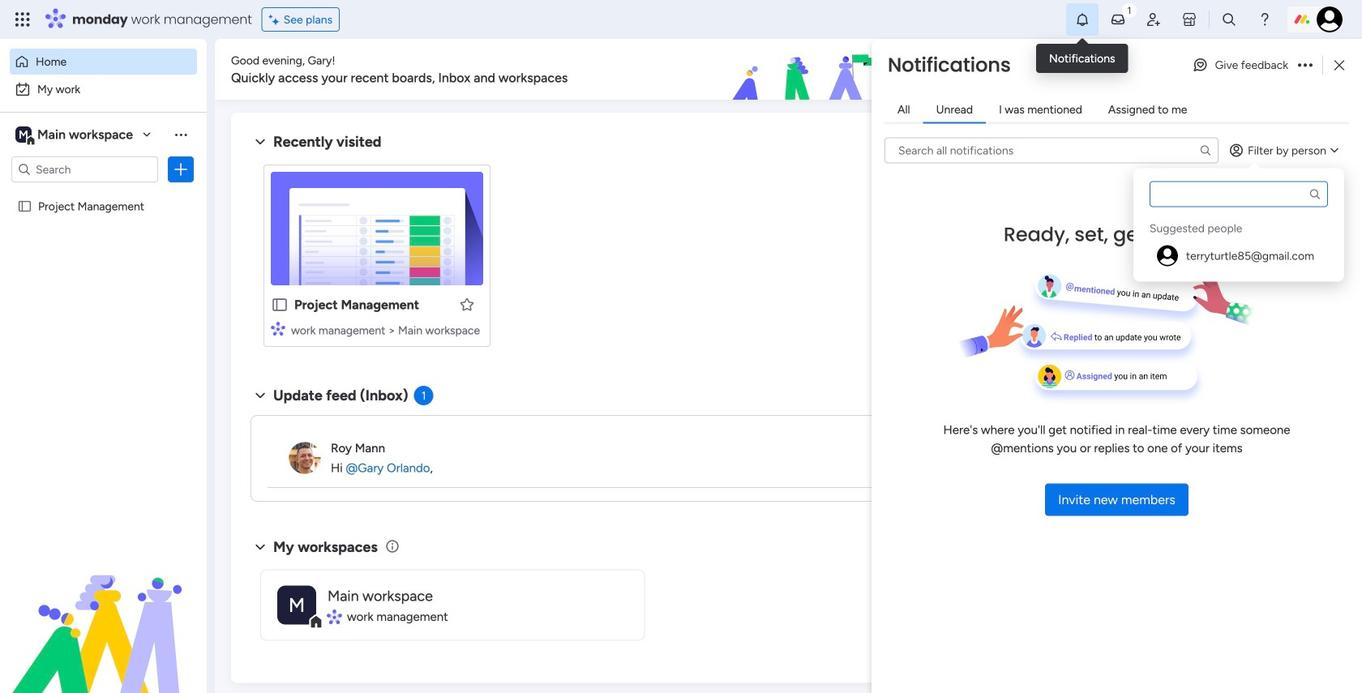 Task type: describe. For each thing, give the bounding box(es) containing it.
0 vertical spatial workspace image
[[15, 126, 32, 144]]

help image
[[1257, 11, 1273, 28]]

1 horizontal spatial lottie animation element
[[636, 39, 1092, 101]]

1 image
[[1123, 1, 1137, 19]]

0 vertical spatial option
[[10, 49, 197, 75]]

lottie animation image for the right lottie animation element
[[636, 39, 1092, 101]]

monday marketplace image
[[1182, 11, 1198, 28]]

1 vertical spatial option
[[10, 76, 197, 102]]

1 horizontal spatial options image
[[1299, 60, 1313, 70]]

search image for search all notifications search field
[[1200, 144, 1213, 157]]

add to favorites image
[[459, 296, 475, 313]]

select product image
[[15, 11, 31, 28]]

templates image image
[[1110, 122, 1324, 234]]

0 horizontal spatial list box
[[0, 189, 207, 439]]

none search field search for content
[[1150, 181, 1329, 207]]

public board image
[[271, 296, 289, 314]]

lottie animation image for bottom lottie animation element
[[0, 530, 207, 693]]

[object object] element
[[1150, 240, 1329, 272]]

1 horizontal spatial list box
[[1147, 181, 1332, 272]]

search image for search for content search field
[[1309, 188, 1322, 201]]

v2 user feedback image
[[1108, 60, 1120, 78]]

public board image
[[17, 199, 32, 214]]

v2 bolt switch image
[[1235, 60, 1244, 78]]

suggested people row
[[1150, 214, 1243, 236]]

help center element
[[1095, 465, 1338, 530]]

1 vertical spatial lottie animation element
[[0, 530, 207, 693]]

close update feed (inbox) image
[[251, 386, 270, 406]]



Task type: locate. For each thing, give the bounding box(es) containing it.
update feed image
[[1110, 11, 1127, 28]]

close recently visited image
[[251, 132, 270, 152]]

tree grid
[[1150, 214, 1329, 272]]

0 vertical spatial lottie animation image
[[636, 39, 1092, 101]]

option
[[10, 49, 197, 75], [10, 76, 197, 102], [0, 192, 207, 195]]

gary orlando image
[[1317, 6, 1343, 32]]

close my workspaces image
[[251, 538, 270, 557]]

give feedback image
[[1193, 57, 1209, 73]]

1 vertical spatial options image
[[173, 161, 189, 178]]

options image right v2 bolt switch image
[[1299, 60, 1313, 70]]

1 vertical spatial none search field
[[1150, 181, 1329, 207]]

Search for content search field
[[1150, 181, 1329, 207]]

none search field search all notifications
[[885, 137, 1219, 163]]

search image inside list box
[[1309, 188, 1322, 201]]

options image down the workspace options image
[[173, 161, 189, 178]]

lottie animation image
[[636, 39, 1092, 101], [0, 530, 207, 693]]

roy mann image
[[289, 442, 321, 474]]

dialog
[[872, 39, 1363, 693]]

1 vertical spatial lottie animation image
[[0, 530, 207, 693]]

workspace selection element
[[15, 125, 135, 146]]

0 horizontal spatial lottie animation image
[[0, 530, 207, 693]]

1 vertical spatial workspace image
[[277, 586, 316, 625]]

Search all notifications search field
[[885, 137, 1219, 163]]

options image
[[1299, 60, 1313, 70], [173, 161, 189, 178]]

1 horizontal spatial lottie animation image
[[636, 39, 1092, 101]]

0 horizontal spatial workspace image
[[15, 126, 32, 144]]

1 horizontal spatial search image
[[1309, 188, 1322, 201]]

notifications image
[[1075, 11, 1091, 28]]

invite members image
[[1146, 11, 1162, 28]]

see plans image
[[269, 10, 284, 29]]

0 horizontal spatial search image
[[1200, 144, 1213, 157]]

0 horizontal spatial options image
[[173, 161, 189, 178]]

0 vertical spatial search image
[[1200, 144, 1213, 157]]

Search in workspace field
[[34, 160, 135, 179]]

1 horizontal spatial workspace image
[[277, 586, 316, 625]]

workspace options image
[[173, 126, 189, 143]]

list box
[[1147, 181, 1332, 272], [0, 189, 207, 439]]

0 vertical spatial options image
[[1299, 60, 1313, 70]]

0 vertical spatial lottie animation element
[[636, 39, 1092, 101]]

lottie animation element
[[636, 39, 1092, 101], [0, 530, 207, 693]]

2 vertical spatial option
[[0, 192, 207, 195]]

0 vertical spatial none search field
[[885, 137, 1219, 163]]

1 vertical spatial search image
[[1309, 188, 1322, 201]]

workspace image
[[15, 126, 32, 144], [277, 586, 316, 625]]

1 element
[[414, 386, 434, 406]]

getting started element
[[1095, 387, 1338, 452]]

0 horizontal spatial lottie animation element
[[0, 530, 207, 693]]

search image
[[1200, 144, 1213, 157], [1309, 188, 1322, 201]]

search everything image
[[1222, 11, 1238, 28]]

None search field
[[885, 137, 1219, 163], [1150, 181, 1329, 207]]



Task type: vqa. For each thing, say whether or not it's contained in the screenshot.
Board activity Icon
no



